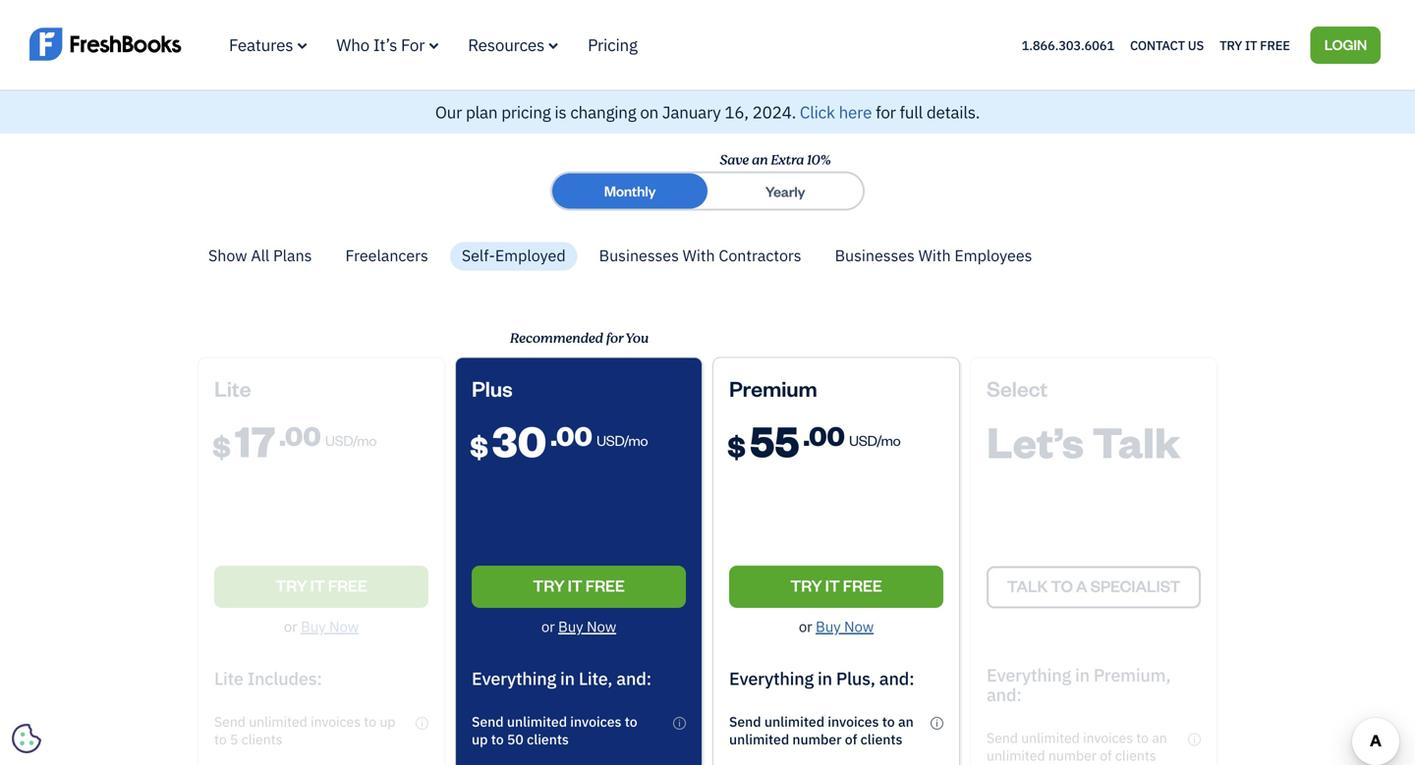 Task type: locate. For each thing, give the bounding box(es) containing it.
buy now link
[[559, 617, 617, 637], [816, 617, 874, 637]]

0 horizontal spatial businesses
[[599, 245, 679, 266]]

0 horizontal spatial it
[[568, 576, 583, 596]]

an
[[752, 150, 768, 170], [899, 713, 914, 731]]

1 horizontal spatial i
[[936, 718, 939, 730]]

everything up send unlimited invoices to an unlimited number of clients
[[730, 667, 814, 691]]

1 try it free from the left
[[533, 576, 625, 596]]

unlimited down the everything in lite, and:
[[507, 713, 567, 731]]

2 everything from the left
[[730, 667, 814, 691]]

and: right plus,
[[880, 667, 915, 691]]

of
[[845, 731, 858, 749]]

1 horizontal spatial to
[[625, 713, 638, 731]]

premium
[[730, 375, 818, 402]]

1 horizontal spatial try
[[791, 576, 823, 596]]

2 in from the left
[[818, 667, 833, 691]]

2 buy now link from the left
[[816, 617, 874, 637]]

details.
[[927, 101, 980, 123]]

2 it from the left
[[826, 576, 840, 596]]

2 try it free link from the left
[[730, 566, 944, 609]]

send for everything in lite, and:
[[472, 713, 504, 731]]

it for 2nd try it free link
[[826, 576, 840, 596]]

now up plus,
[[845, 617, 874, 637]]

0 horizontal spatial $
[[470, 428, 489, 464]]

2 horizontal spatial free
[[1261, 37, 1291, 53]]

buy up the everything in lite, and:
[[559, 617, 584, 637]]

1 everything from the left
[[472, 667, 556, 691]]

clients right 50
[[527, 731, 569, 749]]

$ down plus
[[470, 428, 489, 464]]

1 with from the left
[[683, 245, 715, 266]]

2 businesses from the left
[[835, 245, 915, 266]]

buy now link up the lite,
[[559, 617, 617, 637]]

0 horizontal spatial and:
[[617, 667, 652, 691]]

1 it from the left
[[568, 576, 583, 596]]

1 horizontal spatial invoices
[[828, 713, 879, 731]]

an right of
[[899, 713, 914, 731]]

and:
[[617, 667, 652, 691], [880, 667, 915, 691]]

try it free link up the lite,
[[472, 566, 686, 609]]

1 businesses from the left
[[599, 245, 679, 266]]

up
[[472, 731, 488, 749]]

1 invoices from the left
[[571, 713, 622, 731]]

features
[[229, 34, 293, 56]]

1 horizontal spatial buy now link
[[816, 617, 874, 637]]

try for 2nd try it free link
[[791, 576, 823, 596]]

1 horizontal spatial send
[[730, 713, 762, 731]]

1 horizontal spatial try it free link
[[730, 566, 944, 609]]

extra
[[771, 150, 804, 170]]

invoices inside send unlimited invoices to up to 50 clients
[[571, 713, 622, 731]]

send unlimited invoices to up to 50 clients
[[472, 713, 638, 749]]

0 horizontal spatial usd/mo
[[597, 431, 648, 450]]

unlimited inside send unlimited invoices to up to 50 clients
[[507, 713, 567, 731]]

try it free link
[[472, 566, 686, 609], [730, 566, 944, 609]]

1 vertical spatial an
[[899, 713, 914, 731]]

who it's for
[[337, 34, 425, 56]]

clients
[[527, 731, 569, 749], [861, 731, 903, 749]]

or buy now up the lite,
[[542, 617, 617, 637]]

try it free
[[533, 576, 625, 596], [791, 576, 883, 596]]

usd/mo
[[597, 431, 648, 450], [850, 431, 901, 450]]

0 horizontal spatial buy
[[559, 617, 584, 637]]

1.866.303.6061
[[1022, 37, 1115, 53]]

with
[[683, 245, 715, 266], [919, 245, 951, 266]]

1.866.303.6061 link
[[1022, 37, 1115, 53]]

2 or from the left
[[799, 617, 813, 637]]

everything up 50
[[472, 667, 556, 691]]

2 invoices from the left
[[828, 713, 879, 731]]

2 usd/mo from the left
[[850, 431, 901, 450]]

invoices inside send unlimited invoices to an unlimited number of clients
[[828, 713, 879, 731]]

send inside send unlimited invoices to an unlimited number of clients
[[730, 713, 762, 731]]

free right it
[[1261, 37, 1291, 53]]

.00 for 2nd try it free link from the right
[[551, 418, 593, 453]]

send left 50
[[472, 713, 504, 731]]

1 usd/mo from the left
[[597, 431, 648, 450]]

1 horizontal spatial or
[[799, 617, 813, 637]]

or for 2nd try it free link from the right buy now 'link'
[[542, 617, 555, 637]]

self-
[[462, 245, 495, 266]]

$
[[470, 428, 489, 464], [728, 428, 746, 464]]

1 horizontal spatial buy
[[816, 617, 841, 637]]

0 horizontal spatial .00
[[551, 418, 593, 453]]

everything
[[472, 667, 556, 691], [730, 667, 814, 691]]

invoices for plus,
[[828, 713, 879, 731]]

0 horizontal spatial in
[[560, 667, 575, 691]]

2 i from the left
[[936, 718, 939, 730]]

1 horizontal spatial businesses
[[835, 245, 915, 266]]

buy
[[559, 617, 584, 637], [816, 617, 841, 637]]

2 $ from the left
[[728, 428, 746, 464]]

1 now from the left
[[587, 617, 617, 637]]

.00 usd/mo
[[551, 418, 648, 453], [804, 418, 901, 453]]

freshbooks logo image
[[29, 25, 182, 63]]

try
[[1220, 37, 1243, 53], [533, 576, 565, 596], [791, 576, 823, 596]]

0 horizontal spatial .00 usd/mo
[[551, 418, 648, 453]]

16,
[[725, 101, 749, 123]]

resources
[[468, 34, 545, 56]]

2 send from the left
[[730, 713, 762, 731]]

now for 2nd try it free link from the right
[[587, 617, 617, 637]]

in left the lite,
[[560, 667, 575, 691]]

1 .00 from the left
[[551, 418, 593, 453]]

it up everything in plus, and:
[[826, 576, 840, 596]]

1 horizontal spatial everything
[[730, 667, 814, 691]]

1 horizontal spatial in
[[818, 667, 833, 691]]

unlimited for lite,
[[507, 713, 567, 731]]

buy up everything in plus, and:
[[816, 617, 841, 637]]

0 horizontal spatial or buy now
[[542, 617, 617, 637]]

invoices
[[571, 713, 622, 731], [828, 713, 879, 731]]

to inside send unlimited invoices to an unlimited number of clients
[[883, 713, 895, 731]]

1 in from the left
[[560, 667, 575, 691]]

1 horizontal spatial or buy now
[[799, 617, 874, 637]]

$ down premium
[[728, 428, 746, 464]]

try for 2nd try it free link from the right
[[533, 576, 565, 596]]

1 horizontal spatial try it free
[[791, 576, 883, 596]]

0 horizontal spatial invoices
[[571, 713, 622, 731]]

1 clients from the left
[[527, 731, 569, 749]]

employees
[[955, 245, 1033, 266]]

2024.
[[753, 101, 796, 123]]

who it's for link
[[337, 34, 439, 56]]

1 horizontal spatial usd/mo
[[850, 431, 901, 450]]

0 horizontal spatial everything
[[472, 667, 556, 691]]

to for lite,
[[625, 713, 638, 731]]

contractors
[[719, 245, 802, 266]]

1 i from the left
[[679, 718, 681, 730]]

0 horizontal spatial an
[[752, 150, 768, 170]]

with left contractors
[[683, 245, 715, 266]]

or buy now up everything in plus, and:
[[799, 617, 874, 637]]

here
[[839, 101, 872, 123]]

it up the everything in lite, and:
[[568, 576, 583, 596]]

in for lite,
[[560, 667, 575, 691]]

and: right the lite,
[[617, 667, 652, 691]]

1 buy now link from the left
[[559, 617, 617, 637]]

1 send from the left
[[472, 713, 504, 731]]

contact us link
[[1131, 32, 1205, 58]]

1 horizontal spatial .00
[[804, 418, 845, 453]]

it
[[1246, 37, 1258, 53]]

try it free link
[[1220, 32, 1291, 58]]

invoices down the lite,
[[571, 713, 622, 731]]

0 horizontal spatial try
[[533, 576, 565, 596]]

pricing
[[502, 101, 551, 123]]

0 horizontal spatial buy now link
[[559, 617, 617, 637]]

with left employees
[[919, 245, 951, 266]]

1 horizontal spatial with
[[919, 245, 951, 266]]

0 horizontal spatial i
[[679, 718, 681, 730]]

to
[[625, 713, 638, 731], [883, 713, 895, 731], [491, 731, 504, 749]]

1 horizontal spatial clients
[[861, 731, 903, 749]]

buy now link up plus,
[[816, 617, 874, 637]]

.00
[[551, 418, 593, 453], [804, 418, 845, 453]]

0 horizontal spatial now
[[587, 617, 617, 637]]

send left number
[[730, 713, 762, 731]]

2 .00 from the left
[[804, 418, 845, 453]]

free up the lite,
[[586, 576, 625, 596]]

try up the everything in lite, and:
[[533, 576, 565, 596]]

1 horizontal spatial $
[[728, 428, 746, 464]]

or up the everything in lite, and:
[[542, 617, 555, 637]]

buy now link for 2nd try it free link from the right
[[559, 617, 617, 637]]

try for try it free link
[[1220, 37, 1243, 53]]

1 $ from the left
[[470, 428, 489, 464]]

0 horizontal spatial clients
[[527, 731, 569, 749]]

login
[[1325, 35, 1368, 53]]

an right "save"
[[752, 150, 768, 170]]

2 horizontal spatial to
[[883, 713, 895, 731]]

send inside send unlimited invoices to up to 50 clients
[[472, 713, 504, 731]]

2 and: from the left
[[880, 667, 915, 691]]

2 with from the left
[[919, 245, 951, 266]]

send
[[472, 713, 504, 731], [730, 713, 762, 731]]

who
[[337, 34, 370, 56]]

.00 for 2nd try it free link
[[804, 418, 845, 453]]

plan
[[466, 101, 498, 123]]

to for plus,
[[883, 713, 895, 731]]

unlimited
[[507, 713, 567, 731], [765, 713, 825, 731], [730, 731, 790, 749]]

0 vertical spatial an
[[752, 150, 768, 170]]

in
[[560, 667, 575, 691], [818, 667, 833, 691]]

invoices down plus,
[[828, 713, 879, 731]]

businesses for businesses with employees
[[835, 245, 915, 266]]

try it free up everything in plus, and:
[[791, 576, 883, 596]]

1 .00 usd/mo from the left
[[551, 418, 648, 453]]

clients right of
[[861, 731, 903, 749]]

is
[[555, 101, 567, 123]]

1 horizontal spatial and:
[[880, 667, 915, 691]]

2 horizontal spatial try
[[1220, 37, 1243, 53]]

1 horizontal spatial it
[[826, 576, 840, 596]]

send for everything in plus, and:
[[730, 713, 762, 731]]

it
[[568, 576, 583, 596], [826, 576, 840, 596]]

businesses
[[599, 245, 679, 266], [835, 245, 915, 266]]

0 horizontal spatial send
[[472, 713, 504, 731]]

try up everything in plus, and:
[[791, 576, 823, 596]]

1 or from the left
[[542, 617, 555, 637]]

1 and: from the left
[[617, 667, 652, 691]]

i
[[679, 718, 681, 730], [936, 718, 939, 730]]

in left plus,
[[818, 667, 833, 691]]

unlimited left number
[[730, 731, 790, 749]]

or buy now
[[542, 617, 617, 637], [799, 617, 874, 637]]

now up the lite,
[[587, 617, 617, 637]]

for
[[401, 34, 425, 56]]

0 horizontal spatial try it free
[[533, 576, 625, 596]]

show
[[208, 245, 247, 266]]

1 horizontal spatial now
[[845, 617, 874, 637]]

2 clients from the left
[[861, 731, 903, 749]]

lite,
[[579, 667, 613, 691]]

try it free link up everything in plus, and:
[[730, 566, 944, 609]]

0 horizontal spatial or
[[542, 617, 555, 637]]

pricing
[[588, 34, 638, 56]]

free
[[1261, 37, 1291, 53], [586, 576, 625, 596], [843, 576, 883, 596]]

plans
[[273, 245, 312, 266]]

2 now from the left
[[845, 617, 874, 637]]

try it free up the lite,
[[533, 576, 625, 596]]

1 horizontal spatial an
[[899, 713, 914, 731]]

free up plus,
[[843, 576, 883, 596]]

now
[[587, 617, 617, 637], [845, 617, 874, 637]]

0 horizontal spatial free
[[586, 576, 625, 596]]

or up everything in plus, and:
[[799, 617, 813, 637]]

to right up
[[491, 731, 504, 749]]

to right of
[[883, 713, 895, 731]]

to down the everything in lite, and:
[[625, 713, 638, 731]]

try left it
[[1220, 37, 1243, 53]]

it for 2nd try it free link from the right
[[568, 576, 583, 596]]

0 horizontal spatial with
[[683, 245, 715, 266]]

0 horizontal spatial try it free link
[[472, 566, 686, 609]]

or
[[542, 617, 555, 637], [799, 617, 813, 637]]

unlimited down everything in plus, and:
[[765, 713, 825, 731]]

click
[[800, 101, 836, 123]]

1 horizontal spatial .00 usd/mo
[[804, 418, 901, 453]]



Task type: describe. For each thing, give the bounding box(es) containing it.
everything for everything in lite, and:
[[472, 667, 556, 691]]

click here link
[[800, 101, 872, 123]]

all
[[251, 245, 270, 266]]

businesses with employees
[[835, 245, 1033, 266]]

now for 2nd try it free link
[[845, 617, 874, 637]]

self-employed
[[462, 245, 566, 266]]

cookie consent banner dialog
[[15, 524, 310, 751]]

an inside send unlimited invoices to an unlimited number of clients
[[899, 713, 914, 731]]

on
[[640, 101, 659, 123]]

usd/mo for 2nd try it free link
[[850, 431, 901, 450]]

2 .00 usd/mo from the left
[[804, 418, 901, 453]]

contact us
[[1131, 37, 1205, 53]]

changing
[[571, 101, 637, 123]]

us
[[1189, 37, 1205, 53]]

1 buy from the left
[[559, 617, 584, 637]]

everything in lite, and:
[[472, 667, 652, 691]]

50
[[507, 731, 524, 749]]

everything for everything in plus, and:
[[730, 667, 814, 691]]

1 try it free link from the left
[[472, 566, 686, 609]]

january
[[663, 101, 721, 123]]

invoices for lite,
[[571, 713, 622, 731]]

everything in plus, and:
[[730, 667, 915, 691]]

and: for everything in plus, and:
[[880, 667, 915, 691]]

10%
[[807, 150, 831, 170]]

or for buy now 'link' associated with 2nd try it free link
[[799, 617, 813, 637]]

and: for everything in lite, and:
[[617, 667, 652, 691]]

for
[[876, 101, 896, 123]]

1 or buy now from the left
[[542, 617, 617, 637]]

in for plus,
[[818, 667, 833, 691]]

resources link
[[468, 34, 559, 56]]

businesses for businesses with contractors
[[599, 245, 679, 266]]

unlimited for plus,
[[765, 713, 825, 731]]

our
[[435, 101, 462, 123]]

save an extra 10%
[[720, 150, 831, 170]]

employed
[[495, 245, 566, 266]]

clients inside send unlimited invoices to up to 50 clients
[[527, 731, 569, 749]]

number
[[793, 731, 842, 749]]

login link
[[1311, 26, 1381, 64]]

full
[[900, 101, 923, 123]]

i for everything in plus, and:
[[936, 718, 939, 730]]

save
[[720, 150, 749, 170]]

with for employees
[[919, 245, 951, 266]]

buy now link for 2nd try it free link
[[816, 617, 874, 637]]

cookie preferences image
[[12, 725, 41, 754]]

freelancers
[[346, 245, 429, 266]]

i for everything in lite, and:
[[679, 718, 681, 730]]

2 try it free from the left
[[791, 576, 883, 596]]

1 horizontal spatial free
[[843, 576, 883, 596]]

send unlimited invoices to an unlimited number of clients
[[730, 713, 914, 749]]

pricing link
[[588, 34, 638, 56]]

with for contractors
[[683, 245, 715, 266]]

plus,
[[837, 667, 876, 691]]

show all plans
[[208, 245, 312, 266]]

clients inside send unlimited invoices to an unlimited number of clients
[[861, 731, 903, 749]]

it's
[[373, 34, 397, 56]]

our plan pricing is changing on january 16, 2024. click here for full details.
[[435, 101, 980, 123]]

free inside try it free link
[[1261, 37, 1291, 53]]

features link
[[229, 34, 307, 56]]

contact
[[1131, 37, 1186, 53]]

businesses with contractors
[[599, 245, 802, 266]]

2 buy from the left
[[816, 617, 841, 637]]

try it free
[[1220, 37, 1291, 53]]

usd/mo for 2nd try it free link from the right
[[597, 431, 648, 450]]

2 or buy now from the left
[[799, 617, 874, 637]]

0 horizontal spatial to
[[491, 731, 504, 749]]

plus
[[472, 375, 513, 402]]



Task type: vqa. For each thing, say whether or not it's contained in the screenshot.
COOKIE PREFERENCES "Image"
yes



